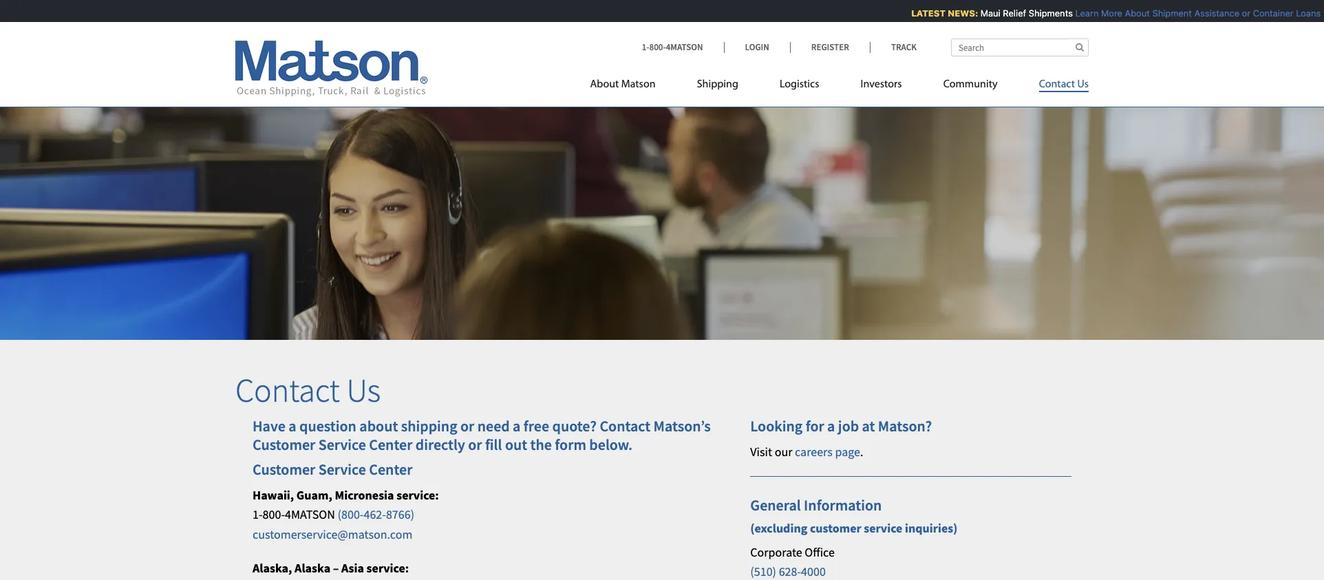 Task type: locate. For each thing, give the bounding box(es) containing it.
1- down hawaii,
[[253, 507, 263, 523]]

a right for
[[828, 417, 835, 436]]

center left directly
[[369, 435, 413, 454]]

1 horizontal spatial 800-
[[650, 41, 666, 53]]

us down search image
[[1078, 79, 1089, 90]]

None search field
[[951, 39, 1089, 56]]

or left need
[[461, 417, 475, 436]]

contact right quote?
[[600, 417, 651, 436]]

investors link
[[840, 72, 923, 101]]

1- up matson
[[642, 41, 650, 53]]

micronesia
[[335, 487, 394, 503]]

corporate office (510) 628-4000
[[751, 544, 835, 580]]

1 vertical spatial center
[[369, 460, 413, 479]]

1 horizontal spatial contact us
[[1039, 79, 1089, 90]]

service: right asia
[[367, 560, 409, 576]]

latest
[[907, 8, 942, 19]]

0 horizontal spatial 800-
[[263, 507, 285, 523]]

4000
[[801, 564, 826, 580]]

2 vertical spatial contact
[[600, 417, 651, 436]]

container
[[1249, 8, 1290, 19]]

2 horizontal spatial contact
[[1039, 79, 1075, 90]]

or
[[1238, 8, 1247, 19], [461, 417, 475, 436], [468, 435, 482, 454]]

a right have on the bottom left
[[289, 417, 296, 436]]

1 horizontal spatial about
[[1121, 8, 1146, 19]]

contact us
[[1039, 79, 1089, 90], [235, 370, 381, 411]]

1 horizontal spatial 1-
[[642, 41, 650, 53]]

a
[[289, 417, 296, 436], [513, 417, 521, 436], [828, 417, 835, 436]]

job
[[838, 417, 859, 436]]

1-800-4matson
[[642, 41, 703, 53]]

shipments
[[1025, 8, 1069, 19]]

service: inside hawaii, guam, micronesia service: 1-800-4matson (800-462-8766) customerservice@matson.com
[[397, 487, 439, 503]]

0 vertical spatial customer
[[253, 435, 316, 454]]

customer
[[253, 435, 316, 454], [253, 460, 316, 479]]

1 vertical spatial 1-
[[253, 507, 263, 523]]

contact inside have a question about shipping or need a free quote? contact matson's customer service center directly or fill out the form below. customer service center
[[600, 417, 651, 436]]

matson's
[[654, 417, 711, 436]]

login
[[745, 41, 770, 53]]

4matson
[[666, 41, 703, 53], [285, 507, 335, 523]]

contact up have on the bottom left
[[235, 370, 340, 411]]

0 vertical spatial service:
[[397, 487, 439, 503]]

center up micronesia
[[369, 460, 413, 479]]

service: up 8766)
[[397, 487, 439, 503]]

about right more
[[1121, 8, 1146, 19]]

0 vertical spatial 4matson
[[666, 41, 703, 53]]

4matson down the guam,
[[285, 507, 335, 523]]

0 horizontal spatial 1-
[[253, 507, 263, 523]]

1 vertical spatial 4matson
[[285, 507, 335, 523]]

1 vertical spatial customer
[[253, 460, 316, 479]]

about matson
[[590, 79, 656, 90]]

1 horizontal spatial us
[[1078, 79, 1089, 90]]

4matson inside hawaii, guam, micronesia service: 1-800-4matson (800-462-8766) customerservice@matson.com
[[285, 507, 335, 523]]

0 vertical spatial 800-
[[650, 41, 666, 53]]

need
[[478, 417, 510, 436]]

462-
[[364, 507, 386, 523]]

shipment
[[1148, 8, 1188, 19]]

general
[[751, 495, 801, 515]]

4matson up shipping
[[666, 41, 703, 53]]

–
[[333, 560, 339, 576]]

(510) 628-4000 link
[[751, 564, 826, 580]]

out
[[505, 435, 527, 454]]

1 a from the left
[[289, 417, 296, 436]]

fill
[[485, 435, 502, 454]]

0 horizontal spatial a
[[289, 417, 296, 436]]

about left matson
[[590, 79, 619, 90]]

1 vertical spatial service
[[319, 460, 366, 479]]

0 vertical spatial contact us
[[1039, 79, 1089, 90]]

1 vertical spatial us
[[347, 370, 381, 411]]

about
[[1121, 8, 1146, 19], [590, 79, 619, 90]]

(800-
[[338, 507, 364, 523]]

office
[[805, 544, 835, 560]]

0 vertical spatial us
[[1078, 79, 1089, 90]]

Search search field
[[951, 39, 1089, 56]]

customerservice@matson.com
[[253, 527, 413, 543]]

track link
[[870, 41, 917, 53]]

contact us up question
[[235, 370, 381, 411]]

0 horizontal spatial 4matson
[[285, 507, 335, 523]]

guam,
[[297, 487, 332, 503]]

0 horizontal spatial about
[[590, 79, 619, 90]]

1 center from the top
[[369, 435, 413, 454]]

1-
[[642, 41, 650, 53], [253, 507, 263, 523]]

0 vertical spatial service
[[319, 435, 366, 454]]

form
[[555, 435, 587, 454]]

contact
[[1039, 79, 1075, 90], [235, 370, 340, 411], [600, 417, 651, 436]]

.
[[861, 444, 864, 460]]

0 horizontal spatial contact us
[[235, 370, 381, 411]]

center
[[369, 435, 413, 454], [369, 460, 413, 479]]

1 vertical spatial about
[[590, 79, 619, 90]]

0 vertical spatial contact
[[1039, 79, 1075, 90]]

register
[[812, 41, 849, 53]]

shipping
[[697, 79, 739, 90]]

800- up matson
[[650, 41, 666, 53]]

2 horizontal spatial a
[[828, 417, 835, 436]]

1 horizontal spatial a
[[513, 417, 521, 436]]

logistics
[[780, 79, 820, 90]]

1 vertical spatial 800-
[[263, 507, 285, 523]]

below.
[[590, 435, 633, 454]]

have
[[253, 417, 286, 436]]

1 vertical spatial contact
[[235, 370, 340, 411]]

or left fill
[[468, 435, 482, 454]]

2 center from the top
[[369, 460, 413, 479]]

service:
[[397, 487, 439, 503], [367, 560, 409, 576]]

matson
[[621, 79, 656, 90]]

(800-462-8766) link
[[338, 507, 415, 523]]

us up about on the left
[[347, 370, 381, 411]]

800- down hawaii,
[[263, 507, 285, 523]]

contact us down search image
[[1039, 79, 1089, 90]]

assistance
[[1190, 8, 1236, 19]]

1- inside hawaii, guam, micronesia service: 1-800-4matson (800-462-8766) customerservice@matson.com
[[253, 507, 263, 523]]

a left free
[[513, 417, 521, 436]]

us
[[1078, 79, 1089, 90], [347, 370, 381, 411]]

service
[[319, 435, 366, 454], [319, 460, 366, 479]]

us inside 'top menu' navigation
[[1078, 79, 1089, 90]]

service
[[864, 520, 903, 536]]

directly
[[416, 435, 465, 454]]

blue matson logo with ocean, shipping, truck, rail and logistics written beneath it. image
[[235, 41, 428, 97]]

800-
[[650, 41, 666, 53], [263, 507, 285, 523]]

1 horizontal spatial contact
[[600, 417, 651, 436]]

corporate
[[751, 544, 803, 560]]

0 vertical spatial center
[[369, 435, 413, 454]]

0 vertical spatial 1-
[[642, 41, 650, 53]]

contact down search search field
[[1039, 79, 1075, 90]]

register link
[[790, 41, 870, 53]]



Task type: describe. For each thing, give the bounding box(es) containing it.
visit
[[751, 444, 773, 460]]

latest news: maui relief shipments learn more about shipment assistance or container loans >
[[907, 8, 1325, 19]]

about matson link
[[590, 72, 676, 101]]

have a question about shipping or need a free quote? contact matson's customer service center directly or fill out the form below. customer service center
[[253, 417, 711, 479]]

maui
[[976, 8, 996, 19]]

customer
[[810, 520, 862, 536]]

alaska,
[[253, 560, 292, 576]]

looking for a job at matson?
[[751, 417, 932, 436]]

hawaii,
[[253, 487, 294, 503]]

our
[[775, 444, 793, 460]]

shipping
[[401, 417, 458, 436]]

1 customer from the top
[[253, 435, 316, 454]]

hawaii, guam, micronesia service: 1-800-4matson (800-462-8766) customerservice@matson.com
[[253, 487, 439, 543]]

visit our careers page .
[[751, 444, 864, 460]]

community link
[[923, 72, 1019, 101]]

top menu navigation
[[590, 72, 1089, 101]]

0 vertical spatial about
[[1121, 8, 1146, 19]]

investors
[[861, 79, 902, 90]]

learn
[[1071, 8, 1095, 19]]

shipping link
[[676, 72, 759, 101]]

(excluding
[[751, 520, 808, 536]]

learn more about shipment assistance or container loans > link
[[1071, 8, 1325, 19]]

0 horizontal spatial contact
[[235, 370, 340, 411]]

0 horizontal spatial us
[[347, 370, 381, 411]]

alaska, alaska – asia service:
[[253, 560, 409, 576]]

careers
[[795, 444, 833, 460]]

general information (excluding customer service inquiries)
[[751, 495, 958, 536]]

matson?
[[878, 417, 932, 436]]

for
[[806, 417, 825, 436]]

banner image
[[0, 85, 1325, 340]]

careers page link
[[795, 444, 861, 460]]

2 a from the left
[[513, 417, 521, 436]]

quote?
[[553, 417, 597, 436]]

asia
[[341, 560, 364, 576]]

alaska
[[295, 560, 331, 576]]

question
[[299, 417, 357, 436]]

or left container
[[1238, 8, 1247, 19]]

looking
[[751, 417, 803, 436]]

information
[[804, 495, 882, 515]]

about
[[360, 417, 398, 436]]

1 service from the top
[[319, 435, 366, 454]]

the
[[531, 435, 552, 454]]

628-
[[779, 564, 801, 580]]

customerservice@matson.com link
[[253, 527, 413, 543]]

(510)
[[751, 564, 777, 580]]

2 service from the top
[[319, 460, 366, 479]]

1 horizontal spatial 4matson
[[666, 41, 703, 53]]

more
[[1097, 8, 1118, 19]]

free
[[524, 417, 549, 436]]

1-800-4matson link
[[642, 41, 724, 53]]

at
[[862, 417, 875, 436]]

loans
[[1292, 8, 1317, 19]]

2 customer from the top
[[253, 460, 316, 479]]

search image
[[1076, 43, 1084, 52]]

relief
[[999, 8, 1022, 19]]

page
[[835, 444, 861, 460]]

news:
[[944, 8, 974, 19]]

inquiries)
[[905, 520, 958, 536]]

contact us link
[[1019, 72, 1089, 101]]

>
[[1319, 8, 1325, 19]]

1 vertical spatial contact us
[[235, 370, 381, 411]]

800- inside hawaii, guam, micronesia service: 1-800-4matson (800-462-8766) customerservice@matson.com
[[263, 507, 285, 523]]

community
[[944, 79, 998, 90]]

logistics link
[[759, 72, 840, 101]]

3 a from the left
[[828, 417, 835, 436]]

about inside 'top menu' navigation
[[590, 79, 619, 90]]

1 vertical spatial service:
[[367, 560, 409, 576]]

contact inside 'top menu' navigation
[[1039, 79, 1075, 90]]

8766)
[[386, 507, 415, 523]]

login link
[[724, 41, 790, 53]]

contact us inside 'top menu' navigation
[[1039, 79, 1089, 90]]

track
[[891, 41, 917, 53]]



Task type: vqa. For each thing, say whether or not it's contained in the screenshot.
the top Services
no



